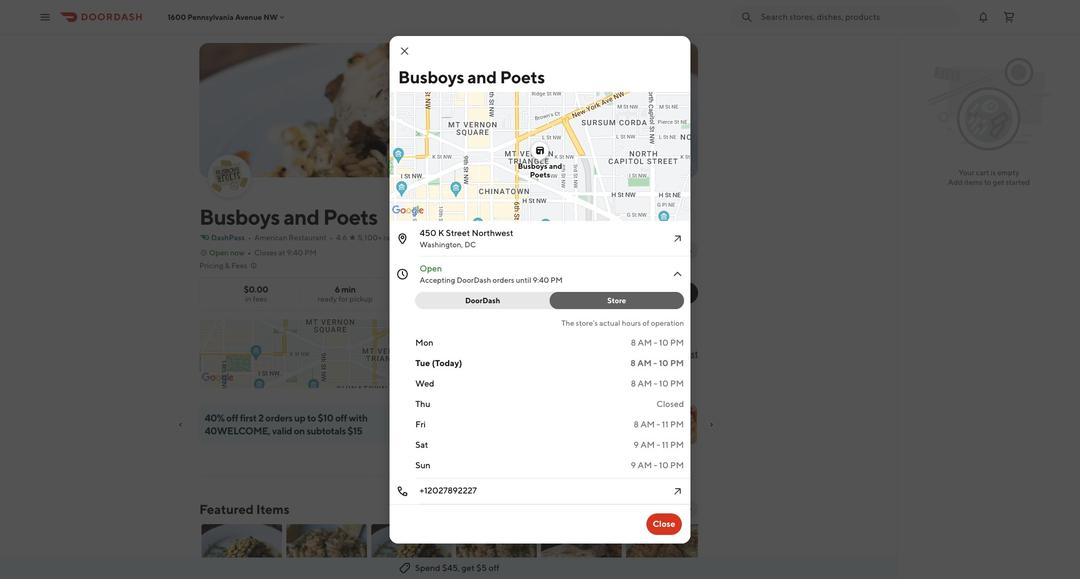 Task type: vqa. For each thing, say whether or not it's contained in the screenshot.
4.5 mi 4.5
no



Task type: locate. For each thing, give the bounding box(es) containing it.
1 shrimp & chicken chorizo pasta image from the left
[[287, 524, 367, 579]]

0 vertical spatial 9:40
[[287, 248, 303, 257]]

pm up closed
[[671, 378, 685, 389]]

1 vertical spatial northwest
[[657, 349, 699, 359]]

northwest up the dc
[[472, 228, 514, 238]]

this
[[636, 335, 651, 345]]

off up 40welcome,
[[226, 412, 238, 424]]

1 horizontal spatial blackened salmon image
[[372, 524, 452, 579]]

am down the 9 am - 11 pm
[[638, 460, 652, 470]]

2 horizontal spatial off
[[489, 563, 500, 573]]

am for mon
[[638, 337, 652, 348]]

10 for mon
[[660, 337, 669, 348]]

tue
[[416, 358, 430, 368]]

get
[[994, 178, 1005, 187], [462, 563, 475, 573]]

am
[[638, 337, 652, 348], [638, 358, 652, 368], [638, 378, 652, 389], [641, 419, 655, 429], [641, 440, 655, 450], [638, 460, 652, 470]]

is
[[992, 168, 997, 177]]

8 am - 10 pm up closed
[[631, 378, 685, 389]]

notification bell image
[[978, 10, 991, 23]]

9 inside pick up this order at: 450 k street northwest 9 min
[[616, 364, 620, 372]]

0 horizontal spatial to
[[307, 412, 316, 424]]

- down 8 am - 11 pm
[[657, 440, 661, 450]]

1 horizontal spatial powered by google image
[[393, 205, 424, 216]]

15 photos button
[[635, 154, 692, 171]]

min inside pick up this order at: 450 k street northwest 9 min
[[622, 364, 634, 372]]

your cart is empty add items to get started
[[949, 168, 1031, 187]]

pennsylvania
[[188, 13, 234, 21]]

started
[[1007, 178, 1031, 187]]

sat
[[416, 440, 429, 450]]

am up 450 k street northwest "link"
[[638, 337, 652, 348]]

0 horizontal spatial northwest
[[472, 228, 514, 238]]

0 vertical spatial 8 am - 10 pm
[[631, 337, 685, 348]]

1 vertical spatial doordash
[[466, 296, 501, 305]]

4 10 from the top
[[660, 460, 669, 470]]

sun
[[416, 460, 431, 470]]

• left 4.6
[[330, 233, 333, 242]]

min down click item image
[[671, 293, 682, 301]]

450 right '1' at top
[[420, 228, 437, 238]]

1 8 am - 10 pm from the top
[[631, 337, 685, 348]]

1 vertical spatial open
[[420, 263, 442, 273]]

10 up closed
[[660, 378, 669, 389]]

group order
[[534, 289, 579, 297]]

0 vertical spatial to
[[985, 178, 992, 187]]

1 horizontal spatial up
[[624, 335, 634, 345]]

11 down 8 am - 11 pm
[[662, 440, 669, 450]]

dc
[[465, 240, 476, 249]]

to inside your cart is empty add items to get started
[[985, 178, 992, 187]]

pickup 6 min
[[661, 284, 686, 301]]

1 vertical spatial 9
[[634, 440, 639, 450]]

0 horizontal spatial 9:40
[[287, 248, 303, 257]]

0 vertical spatial click item image
[[672, 232, 685, 245]]

$45,
[[442, 563, 460, 573]]

0 vertical spatial street
[[446, 228, 470, 238]]

min down 450 k street northwest "link"
[[622, 364, 634, 372]]

group
[[534, 289, 556, 297]]

close
[[653, 519, 676, 529]]

- down the 9 am - 11 pm
[[654, 460, 658, 470]]

min inside pickup 6 min
[[671, 293, 682, 301]]

0 horizontal spatial open
[[209, 248, 229, 257]]

9 down "pick"
[[616, 364, 620, 372]]

0 horizontal spatial 450
[[420, 228, 437, 238]]

1 vertical spatial to
[[307, 412, 316, 424]]

orders inside 40% off first 2 orders up to $10 off with 40welcome, valid on subtotals $15
[[266, 412, 293, 424]]

$10
[[318, 412, 334, 424]]

0 horizontal spatial powered by google image
[[202, 373, 234, 383]]

powered by google image up 40%
[[202, 373, 234, 383]]

pm for sun
[[671, 460, 685, 470]]

36
[[612, 293, 619, 301]]

0 vertical spatial northwest
[[472, 228, 514, 238]]

pm down 8 am - 11 pm
[[671, 440, 685, 450]]

0 vertical spatial up
[[624, 335, 634, 345]]

busboys and poets image
[[200, 43, 699, 177], [209, 156, 250, 197]]

off right $10
[[335, 412, 347, 424]]

more info
[[658, 246, 692, 255]]

doordash
[[457, 276, 492, 284], [466, 296, 501, 305]]

0 horizontal spatial street
[[446, 228, 470, 238]]

1600 pennsylvania avenue nw
[[168, 13, 278, 21]]

1 horizontal spatial k
[[623, 349, 629, 359]]

none radio containing pickup
[[648, 282, 699, 304]]

1 horizontal spatial to
[[985, 178, 992, 187]]

None radio
[[648, 282, 699, 304]]

click item image
[[672, 232, 685, 245], [672, 485, 685, 498]]

0 horizontal spatial orders
[[266, 412, 293, 424]]

2 vertical spatial 9
[[631, 460, 636, 470]]

0 horizontal spatial get
[[462, 563, 475, 573]]

thu
[[416, 399, 431, 409]]

0 vertical spatial 450
[[420, 228, 437, 238]]

3 8 am - 10 pm from the top
[[631, 378, 685, 389]]

am up the 9 am - 11 pm
[[641, 419, 655, 429]]

0 horizontal spatial k
[[438, 228, 444, 238]]

off right $5 at left
[[489, 563, 500, 573]]

up left this
[[624, 335, 634, 345]]

1 vertical spatial 9:40
[[533, 276, 550, 284]]

off
[[226, 412, 238, 424], [335, 412, 347, 424], [489, 563, 500, 573]]

8 for mon
[[631, 337, 636, 348]]

close busboys and poets image
[[398, 44, 411, 57]]

min
[[342, 284, 356, 295], [620, 293, 631, 301], [671, 293, 682, 301], [622, 364, 634, 372]]

0 horizontal spatial up
[[294, 412, 306, 424]]

get left $5 at left
[[462, 563, 475, 573]]

northwest down at:
[[657, 349, 699, 359]]

8 am - 10 pm down order
[[631, 358, 685, 368]]

pm down the 9 am - 11 pm
[[671, 460, 685, 470]]

11 for 9 am - 11 pm
[[662, 440, 669, 450]]

to left $10
[[307, 412, 316, 424]]

1 vertical spatial 11
[[662, 440, 669, 450]]

1 horizontal spatial shrimp & chicken chorizo pasta image
[[457, 524, 537, 579]]

DoorDash button
[[416, 292, 557, 309]]

open up the 'accepting'
[[420, 263, 442, 273]]

pick up this order at: 450 k street northwest 9 min
[[605, 335, 699, 372]]

11 down closed
[[662, 419, 669, 429]]

- for sat
[[657, 440, 661, 450]]

blackened salmon image
[[202, 524, 282, 579], [372, 524, 452, 579]]

avenue
[[235, 13, 262, 21]]

doordash inside 'button'
[[466, 296, 501, 305]]

info
[[678, 246, 692, 255]]

1 10 from the top
[[660, 337, 669, 348]]

your
[[959, 168, 975, 177]]

open inside the open accepting doordash orders until 9:40 pm
[[420, 263, 442, 273]]

0 vertical spatial doordash
[[457, 276, 492, 284]]

up up on
[[294, 412, 306, 424]]

8 am - 10 pm for tue (today)
[[631, 358, 685, 368]]

450 inside pick up this order at: 450 k street northwest 9 min
[[605, 349, 622, 359]]

•
[[248, 233, 251, 242], [330, 233, 333, 242], [433, 233, 436, 242], [248, 248, 251, 257]]

9 up 9 am - 10 pm
[[634, 440, 639, 450]]

0 vertical spatial k
[[438, 228, 444, 238]]

9 down the 9 am - 11 pm
[[631, 460, 636, 470]]

k down the store's actual hours of operation
[[623, 349, 629, 359]]

450 down "pick"
[[605, 349, 622, 359]]

2 blackened salmon image from the left
[[372, 524, 452, 579]]

0 horizontal spatial 6
[[335, 284, 340, 295]]

6 inside 6 min ready for pickup
[[335, 284, 340, 295]]

shrimp & chicken chorizo pasta image
[[287, 524, 367, 579], [457, 524, 537, 579]]

min right 36
[[620, 293, 631, 301]]

pm up group order
[[551, 276, 563, 284]]

10 down the 9 am - 11 pm
[[660, 460, 669, 470]]

min inside 6 min ready for pickup
[[342, 284, 356, 295]]

1 vertical spatial 8 am - 10 pm
[[631, 358, 685, 368]]

- down order
[[654, 358, 658, 368]]

pickup
[[661, 284, 686, 293]]

fried chicken image
[[627, 524, 707, 579]]

2 vertical spatial 8 am - 10 pm
[[631, 378, 685, 389]]

map region
[[314, 66, 727, 342], [171, 264, 722, 402]]

am down 450 k street northwest "link"
[[638, 378, 652, 389]]

2 8 am - 10 pm from the top
[[631, 358, 685, 368]]

10 up 450 k street northwest "link"
[[660, 337, 669, 348]]

pm down at:
[[671, 358, 685, 368]]

None radio
[[594, 282, 655, 304]]

items
[[965, 178, 984, 187]]

8
[[631, 337, 636, 348], [631, 358, 636, 368], [631, 378, 636, 389], [634, 419, 639, 429]]

0 horizontal spatial shrimp & chicken chorizo pasta image
[[287, 524, 367, 579]]

get down the is at the right of the page
[[994, 178, 1005, 187]]

6 inside pickup 6 min
[[665, 293, 669, 301]]

am up 9 am - 10 pm
[[641, 440, 655, 450]]

1 horizontal spatial open
[[420, 263, 442, 273]]

1 horizontal spatial northwest
[[657, 349, 699, 359]]

hour options option group
[[416, 292, 685, 309]]

order
[[558, 289, 579, 297]]

8 am - 10 pm up 450 k street northwest "link"
[[631, 337, 685, 348]]

3 10 from the top
[[660, 378, 669, 389]]

1 horizontal spatial off
[[335, 412, 347, 424]]

- for sun
[[654, 460, 658, 470]]

street up the dc
[[446, 228, 470, 238]]

1 horizontal spatial street
[[631, 349, 655, 359]]

1 vertical spatial click item image
[[672, 485, 685, 498]]

(today)
[[432, 358, 463, 368]]

10 for tue (today)
[[659, 358, 669, 368]]

empty
[[998, 168, 1020, 177]]

1 vertical spatial street
[[631, 349, 655, 359]]

1 horizontal spatial 450
[[605, 349, 622, 359]]

40%
[[205, 412, 225, 424]]

• left american
[[248, 233, 251, 242]]

street
[[446, 228, 470, 238], [631, 349, 655, 359]]

450 inside 450 k street northwest washington, dc
[[420, 228, 437, 238]]

get inside your cart is empty add items to get started
[[994, 178, 1005, 187]]

- up closed
[[654, 378, 658, 389]]

fri
[[416, 419, 426, 429]]

1 horizontal spatial get
[[994, 178, 1005, 187]]

poets
[[500, 66, 545, 87], [530, 170, 551, 179], [530, 170, 551, 179], [323, 204, 378, 230]]

first
[[240, 412, 257, 424]]

0 vertical spatial get
[[994, 178, 1005, 187]]

pm down closed
[[671, 419, 685, 429]]

2 shrimp & chicken chorizo pasta image from the left
[[457, 524, 537, 579]]

10 down order
[[659, 358, 669, 368]]

to inside 40% off first 2 orders up to $10 off with 40welcome, valid on subtotals $15
[[307, 412, 316, 424]]

0 vertical spatial orders
[[493, 276, 515, 284]]

am for wed
[[638, 378, 652, 389]]

dashpass
[[211, 233, 245, 242]]

pm for wed
[[671, 378, 685, 389]]

6 up operation
[[665, 293, 669, 301]]

1 vertical spatial up
[[294, 412, 306, 424]]

powered by google image up '1' at top
[[393, 205, 424, 216]]

up
[[624, 335, 634, 345], [294, 412, 306, 424]]

min right ready
[[342, 284, 356, 295]]

0 vertical spatial open
[[209, 248, 229, 257]]

1 vertical spatial powered by google image
[[202, 373, 234, 383]]

• right the now on the left top of the page
[[248, 248, 251, 257]]

6 min ready for pickup
[[318, 284, 373, 303]]

am for tue (today)
[[638, 358, 652, 368]]

doordash up save
[[457, 276, 492, 284]]

- up 450 k street northwest "link"
[[654, 337, 658, 348]]

1 vertical spatial k
[[623, 349, 629, 359]]

- up the 9 am - 11 pm
[[657, 419, 661, 429]]

orders up valid
[[266, 412, 293, 424]]

street down this
[[631, 349, 655, 359]]

6 left pickup
[[335, 284, 340, 295]]

• closes at 9:40 pm
[[248, 248, 317, 257]]

click item image up previous button of carousel icon
[[672, 485, 685, 498]]

orders up save
[[493, 276, 515, 284]]

northwest
[[472, 228, 514, 238], [657, 349, 699, 359]]

8 am - 10 pm for mon
[[631, 337, 685, 348]]

0 vertical spatial powered by google image
[[393, 205, 424, 216]]

restaurant
[[289, 233, 327, 242]]

northwest inside 450 k street northwest washington, dc
[[472, 228, 514, 238]]

orders
[[493, 276, 515, 284], [266, 412, 293, 424]]

9
[[616, 364, 620, 372], [634, 440, 639, 450], [631, 460, 636, 470]]

0 vertical spatial 11
[[662, 419, 669, 429]]

valid
[[272, 425, 292, 437]]

1 vertical spatial orders
[[266, 412, 293, 424]]

1 horizontal spatial 9:40
[[533, 276, 550, 284]]

1 horizontal spatial orders
[[493, 276, 515, 284]]

previous button of carousel image
[[664, 505, 673, 514]]

open
[[209, 248, 229, 257], [420, 263, 442, 273]]

until
[[516, 276, 532, 284]]

k
[[438, 228, 444, 238], [623, 349, 629, 359]]

10
[[660, 337, 669, 348], [659, 358, 669, 368], [660, 378, 669, 389], [660, 460, 669, 470]]

click item image up more info
[[672, 232, 685, 245]]

2 11 from the top
[[662, 440, 669, 450]]

chicken panini image
[[542, 524, 622, 579]]

am down this
[[638, 358, 652, 368]]

k up the washington,
[[438, 228, 444, 238]]

9 for 9 am - 10 pm
[[631, 460, 636, 470]]

1 horizontal spatial 6
[[665, 293, 669, 301]]

to
[[985, 178, 992, 187], [307, 412, 316, 424]]

9:40 right at
[[287, 248, 303, 257]]

doordash down the open accepting doordash orders until 9:40 pm
[[466, 296, 501, 305]]

9:40 inside the open accepting doordash orders until 9:40 pm
[[533, 276, 550, 284]]

0 vertical spatial 9
[[616, 364, 620, 372]]

1 11 from the top
[[662, 419, 669, 429]]

pm down operation
[[671, 337, 685, 348]]

9:40 up group
[[533, 276, 550, 284]]

0 horizontal spatial off
[[226, 412, 238, 424]]

pm down restaurant
[[305, 248, 317, 257]]

to down cart on the right of page
[[985, 178, 992, 187]]

2 10 from the top
[[659, 358, 669, 368]]

1 vertical spatial 450
[[605, 349, 622, 359]]

save
[[484, 289, 501, 297]]

0 horizontal spatial blackened salmon image
[[202, 524, 282, 579]]

open up pricing & fees
[[209, 248, 229, 257]]

powered by google image
[[393, 205, 424, 216], [202, 373, 234, 383]]



Task type: describe. For each thing, give the bounding box(es) containing it.
450 k street northwest link
[[605, 349, 699, 359]]

now
[[230, 248, 245, 257]]

open accepting doordash orders until 9:40 pm
[[420, 263, 563, 284]]

40% off first 2 orders up to $10 off with 40welcome, valid on subtotals $15
[[205, 412, 368, 437]]

pm inside the open accepting doordash orders until 9:40 pm
[[551, 276, 563, 284]]

am for fri
[[641, 419, 655, 429]]

featured items heading
[[200, 501, 290, 518]]

15
[[652, 158, 660, 167]]

street inside pick up this order at: 450 k street northwest 9 min
[[631, 349, 655, 359]]

dashpass •
[[211, 233, 251, 242]]

5,100+ ratings
[[358, 233, 407, 242]]

fees
[[253, 295, 267, 303]]

operation
[[651, 319, 685, 327]]

pricing
[[200, 261, 224, 270]]

cart
[[977, 168, 990, 177]]

add
[[949, 178, 963, 187]]

pm for tue (today)
[[671, 358, 685, 368]]

featured items
[[200, 502, 290, 517]]

pm for fri
[[671, 419, 685, 429]]

group order button
[[516, 282, 585, 304]]

map region containing busboys and poets
[[314, 66, 727, 342]]

featured
[[200, 502, 254, 517]]

Store button
[[550, 292, 685, 309]]

8 for wed
[[631, 378, 636, 389]]

save button
[[462, 282, 507, 304]]

order methods option group
[[594, 282, 699, 304]]

$0.00 in fees
[[244, 284, 268, 303]]

8 am - 10 pm for wed
[[631, 378, 685, 389]]

for
[[339, 295, 348, 303]]

spend
[[415, 563, 441, 573]]

1600
[[168, 13, 186, 21]]

am for sat
[[641, 440, 655, 450]]

american restaurant
[[255, 233, 327, 242]]

close button
[[647, 513, 682, 535]]

tue (today)
[[416, 358, 463, 368]]

more
[[658, 246, 676, 255]]

click item image
[[672, 268, 685, 280]]

$15
[[348, 425, 363, 437]]

$$
[[439, 233, 448, 242]]

k inside pick up this order at: 450 k street northwest 9 min
[[623, 349, 629, 359]]

1 vertical spatial get
[[462, 563, 475, 573]]

street inside 450 k street northwest washington, dc
[[446, 228, 470, 238]]

0 items, open order cart image
[[1003, 10, 1016, 23]]

more info button
[[641, 242, 699, 259]]

on
[[294, 425, 305, 437]]

10 for wed
[[660, 378, 669, 389]]

accepting
[[420, 276, 456, 284]]

order
[[653, 335, 675, 345]]

busboys and poets dialog
[[314, 36, 727, 543]]

9 for 9 am - 11 pm
[[634, 440, 639, 450]]

5,100+
[[358, 233, 382, 242]]

$0.00
[[244, 284, 268, 295]]

- for wed
[[654, 378, 658, 389]]

open menu image
[[39, 10, 52, 23]]

pickup
[[350, 295, 373, 303]]

2 click item image from the top
[[672, 485, 685, 498]]

15 photos
[[652, 158, 686, 167]]

8 for fri
[[634, 419, 639, 429]]

1 blackened salmon image from the left
[[202, 524, 282, 579]]

mi
[[421, 233, 429, 242]]

store
[[608, 296, 627, 305]]

next button of carousel image
[[686, 505, 694, 514]]

washington,
[[420, 240, 463, 249]]

to for $10
[[307, 412, 316, 424]]

spend $45, get $5 off
[[415, 563, 500, 573]]

open for open now
[[209, 248, 229, 257]]

40welcome,
[[205, 425, 271, 437]]

fees
[[231, 261, 248, 270]]

store's
[[576, 319, 598, 327]]

closes
[[254, 248, 277, 257]]

pm for sat
[[671, 440, 685, 450]]

to for get
[[985, 178, 992, 187]]

+12027892227
[[420, 485, 477, 496]]

the
[[562, 319, 575, 327]]

8 for tue (today)
[[631, 358, 636, 368]]

ratings
[[384, 233, 407, 242]]

k inside 450 k street northwest washington, dc
[[438, 228, 444, 238]]

am for sun
[[638, 460, 652, 470]]

1 mi • $$
[[417, 233, 448, 242]]

none radio containing delivery
[[594, 282, 655, 304]]

with
[[349, 412, 368, 424]]

min inside delivery 36 min
[[620, 293, 631, 301]]

closed
[[657, 399, 685, 409]]

pricing & fees button
[[200, 260, 258, 271]]

&
[[225, 261, 230, 270]]

$5
[[477, 563, 487, 573]]

- for tue (today)
[[654, 358, 658, 368]]

orders inside the open accepting doordash orders until 9:40 pm
[[493, 276, 515, 284]]

up inside 40% off first 2 orders up to $10 off with 40welcome, valid on subtotals $15
[[294, 412, 306, 424]]

open for open accepting doordash orders until 9:40 pm
[[420, 263, 442, 273]]

subtotals
[[307, 425, 346, 437]]

9 am - 11 pm
[[634, 440, 685, 450]]

wed
[[416, 378, 435, 389]]

the store's actual hours of operation
[[562, 319, 685, 327]]

4.6
[[336, 233, 347, 242]]

at:
[[676, 335, 687, 345]]

8 am - 11 pm
[[634, 419, 685, 429]]

11 for 8 am - 11 pm
[[662, 419, 669, 429]]

northwest inside pick up this order at: 450 k street northwest 9 min
[[657, 349, 699, 359]]

up inside pick up this order at: 450 k street northwest 9 min
[[624, 335, 634, 345]]

at
[[279, 248, 285, 257]]

10 for sun
[[660, 460, 669, 470]]

pricing & fees
[[200, 261, 248, 270]]

doordash inside the open accepting doordash orders until 9:40 pm
[[457, 276, 492, 284]]

american
[[255, 233, 287, 242]]

hours
[[622, 319, 641, 327]]

2
[[259, 412, 264, 424]]

- for mon
[[654, 337, 658, 348]]

1
[[417, 233, 420, 242]]

450 k street northwest washington, dc
[[420, 228, 514, 249]]

pm for mon
[[671, 337, 685, 348]]

• right "mi"
[[433, 233, 436, 242]]

pick
[[605, 335, 622, 345]]

delivery 36 min
[[607, 284, 636, 301]]

in
[[245, 295, 251, 303]]

delivery
[[607, 284, 636, 293]]

open now
[[209, 248, 245, 257]]

9 am - 10 pm
[[631, 460, 685, 470]]

1 click item image from the top
[[672, 232, 685, 245]]

ready
[[318, 295, 337, 303]]

of
[[643, 319, 650, 327]]

- for fri
[[657, 419, 661, 429]]



